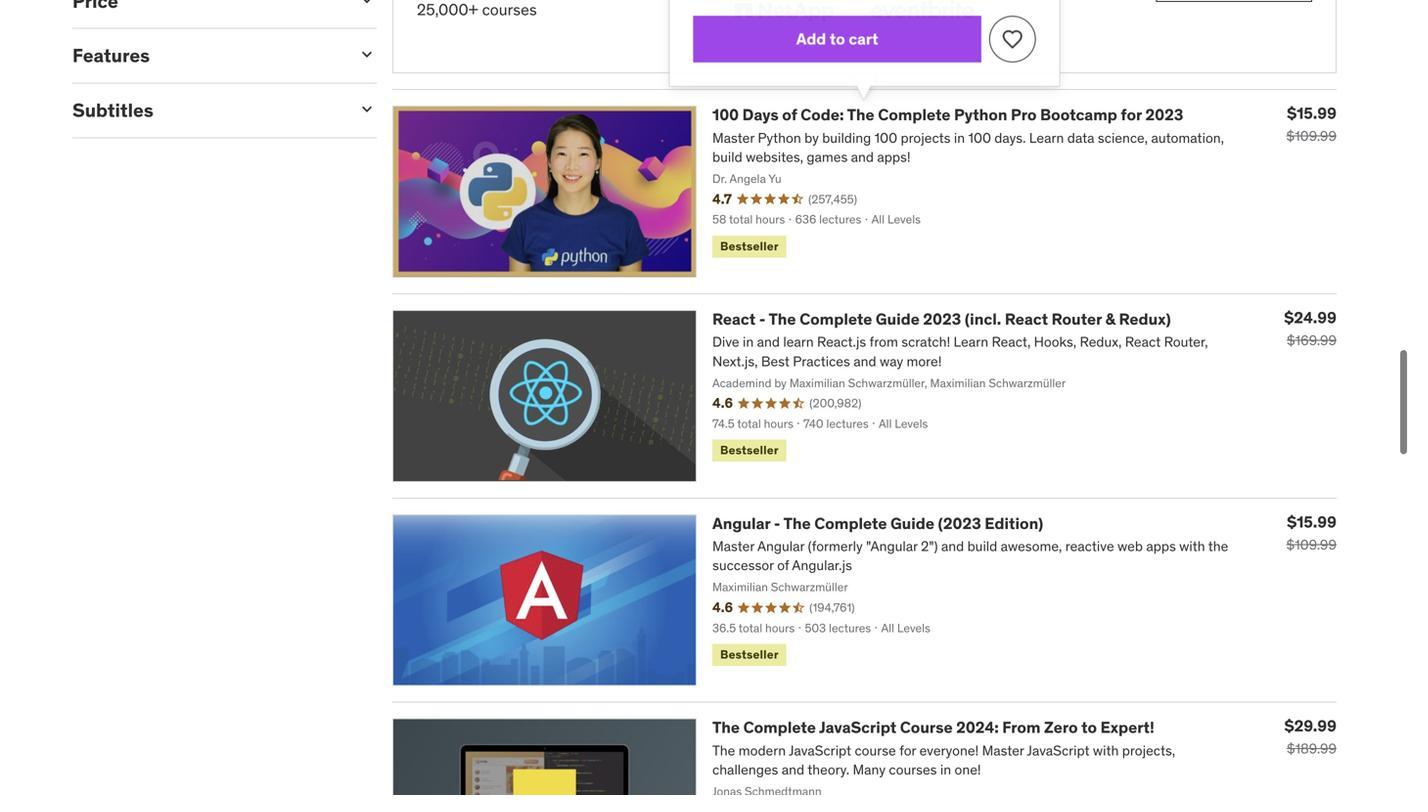 Task type: locate. For each thing, give the bounding box(es) containing it.
- for react
[[759, 309, 766, 329]]

1 horizontal spatial to
[[1082, 718, 1097, 738]]

small image for subtitles
[[357, 99, 377, 119]]

0 vertical spatial python
[[955, 105, 1008, 125]]

science,
[[1098, 129, 1148, 147]]

0 vertical spatial $15.99
[[1288, 103, 1337, 124]]

days.
[[995, 129, 1026, 147]]

yu
[[769, 171, 782, 187]]

guide left (2023
[[891, 514, 935, 534]]

1 vertical spatial 2023
[[924, 309, 962, 329]]

1 horizontal spatial 2023
[[1146, 105, 1184, 125]]

2023 left (incl.
[[924, 309, 962, 329]]

2023
[[1146, 105, 1184, 125], [924, 309, 962, 329]]

$29.99
[[1285, 717, 1337, 737]]

0 horizontal spatial to
[[830, 29, 845, 49]]

hours
[[756, 212, 786, 227]]

to left cart
[[830, 29, 845, 49]]

guide
[[876, 309, 920, 329], [891, 514, 935, 534]]

3 small image from the top
[[357, 99, 377, 119]]

projects
[[901, 129, 951, 147]]

build
[[713, 148, 743, 166]]

building
[[823, 129, 872, 147]]

learn
[[1030, 129, 1064, 147]]

1 vertical spatial small image
[[357, 45, 377, 64]]

1 $109.99 from the top
[[1287, 127, 1337, 145]]

react right (incl.
[[1005, 309, 1049, 329]]

100 up apps!
[[875, 129, 898, 147]]

the complete javascript course 2024: from zero to expert!
[[713, 718, 1155, 738]]

course
[[900, 718, 953, 738]]

guide left (incl.
[[876, 309, 920, 329]]

0 vertical spatial to
[[830, 29, 845, 49]]

2 vertical spatial small image
[[357, 99, 377, 119]]

zero
[[1045, 718, 1078, 738]]

$24.99
[[1285, 308, 1337, 328]]

dr.
[[713, 171, 727, 187]]

0 horizontal spatial -
[[759, 309, 766, 329]]

add
[[796, 29, 826, 49]]

angular
[[713, 514, 771, 534]]

0 vertical spatial guide
[[876, 309, 920, 329]]

react down bestseller
[[713, 309, 756, 329]]

- down bestseller
[[759, 309, 766, 329]]

100
[[713, 105, 739, 125], [875, 129, 898, 147], [969, 129, 992, 147]]

add to cart
[[796, 29, 879, 49]]

2 $15.99 from the top
[[1288, 512, 1337, 532]]

0 horizontal spatial 2023
[[924, 309, 962, 329]]

- right angular
[[774, 514, 781, 534]]

&
[[1106, 309, 1116, 329]]

all
[[872, 212, 885, 227]]

python
[[955, 105, 1008, 125], [758, 129, 802, 147]]

the inside 100 days of code: the complete python pro bootcamp for 2023 master python by building 100 projects in 100 days. learn data science, automation, build websites, games and apps! dr. angela yu
[[847, 105, 875, 125]]

(257,455)
[[809, 192, 858, 207]]

websites,
[[746, 148, 804, 166]]

2023 up automation,
[[1146, 105, 1184, 125]]

$29.99 $189.99
[[1285, 717, 1337, 758]]

1 react from the left
[[713, 309, 756, 329]]

1 vertical spatial guide
[[891, 514, 935, 534]]

react
[[713, 309, 756, 329], [1005, 309, 1049, 329]]

0 vertical spatial $109.99
[[1287, 127, 1337, 145]]

$15.99
[[1288, 103, 1337, 124], [1288, 512, 1337, 532]]

0 vertical spatial small image
[[357, 0, 377, 10]]

eventbrite image
[[866, 0, 979, 33]]

1 vertical spatial to
[[1082, 718, 1097, 738]]

guide for 2023
[[876, 309, 920, 329]]

apps!
[[878, 148, 911, 166]]

$15.99 $109.99
[[1287, 103, 1337, 145], [1287, 512, 1337, 554]]

1 horizontal spatial react
[[1005, 309, 1049, 329]]

react - the complete guide 2023 (incl. react router & redux)
[[713, 309, 1172, 329]]

from
[[1003, 718, 1041, 738]]

features
[[72, 44, 150, 67]]

0 vertical spatial $15.99 $109.99
[[1287, 103, 1337, 145]]

to
[[830, 29, 845, 49], [1082, 718, 1097, 738]]

2 $15.99 $109.99 from the top
[[1287, 512, 1337, 554]]

58 total hours
[[713, 212, 786, 227]]

complete
[[878, 105, 951, 125], [800, 309, 873, 329], [815, 514, 887, 534], [744, 718, 816, 738]]

0 vertical spatial 2023
[[1146, 105, 1184, 125]]

1 vertical spatial python
[[758, 129, 802, 147]]

1 vertical spatial $109.99
[[1287, 536, 1337, 554]]

100 days of code: the complete python pro bootcamp for 2023 master python by building 100 projects in 100 days. learn data science, automation, build websites, games and apps! dr. angela yu
[[713, 105, 1225, 187]]

master
[[713, 129, 755, 147]]

1 vertical spatial $15.99
[[1288, 512, 1337, 532]]

features button
[[72, 44, 342, 67]]

0 vertical spatial -
[[759, 309, 766, 329]]

-
[[759, 309, 766, 329], [774, 514, 781, 534]]

the complete javascript course 2024: from zero to expert! link
[[713, 718, 1155, 738]]

the
[[847, 105, 875, 125], [769, 309, 796, 329], [784, 514, 811, 534], [713, 718, 740, 738]]

636
[[796, 212, 817, 227]]

all levels
[[872, 212, 921, 227]]

python up in
[[955, 105, 1008, 125]]

100 right in
[[969, 129, 992, 147]]

small image
[[357, 0, 377, 10], [357, 45, 377, 64], [357, 99, 377, 119]]

100 up master
[[713, 105, 739, 125]]

1 vertical spatial $15.99 $109.99
[[1287, 512, 1337, 554]]

2023 inside 100 days of code: the complete python pro bootcamp for 2023 master python by building 100 projects in 100 days. learn data science, automation, build websites, games and apps! dr. angela yu
[[1146, 105, 1184, 125]]

$169.99
[[1287, 332, 1337, 349]]

1 vertical spatial -
[[774, 514, 781, 534]]

to right zero
[[1082, 718, 1097, 738]]

automation,
[[1152, 129, 1225, 147]]

2 small image from the top
[[357, 45, 377, 64]]

bestseller
[[721, 239, 779, 254]]

1 horizontal spatial 100
[[875, 129, 898, 147]]

react - the complete guide 2023 (incl. react router & redux) link
[[713, 309, 1172, 329]]

1 horizontal spatial -
[[774, 514, 781, 534]]

2 horizontal spatial 100
[[969, 129, 992, 147]]

$109.99
[[1287, 127, 1337, 145], [1287, 536, 1337, 554]]

redux)
[[1119, 309, 1172, 329]]

cart
[[849, 29, 879, 49]]

subtitles
[[72, 98, 154, 122]]

0 horizontal spatial react
[[713, 309, 756, 329]]

python up websites,
[[758, 129, 802, 147]]



Task type: vqa. For each thing, say whether or not it's contained in the screenshot.
Eventbrite image
yes



Task type: describe. For each thing, give the bounding box(es) containing it.
guide for (2023
[[891, 514, 935, 534]]

levels
[[888, 212, 921, 227]]

to inside button
[[830, 29, 845, 49]]

2024:
[[957, 718, 999, 738]]

1 $15.99 $109.99 from the top
[[1287, 103, 1337, 145]]

1 horizontal spatial python
[[955, 105, 1008, 125]]

angular - the complete guide (2023 edition) link
[[713, 514, 1044, 534]]

expert!
[[1101, 718, 1155, 738]]

angela
[[730, 171, 766, 187]]

58
[[713, 212, 727, 227]]

636 lectures
[[796, 212, 862, 227]]

$189.99
[[1287, 741, 1337, 758]]

100 days of code: the complete python pro bootcamp for 2023 link
[[713, 105, 1184, 125]]

257455 reviews element
[[809, 191, 858, 208]]

in
[[954, 129, 965, 147]]

1 small image from the top
[[357, 0, 377, 10]]

netapp image
[[730, 0, 843, 33]]

2 $109.99 from the top
[[1287, 536, 1337, 554]]

by
[[805, 129, 819, 147]]

(2023
[[938, 514, 982, 534]]

angular - the complete guide (2023 edition)
[[713, 514, 1044, 534]]

javascript
[[819, 718, 897, 738]]

of
[[782, 105, 798, 125]]

code:
[[801, 105, 844, 125]]

$24.99 $169.99
[[1285, 308, 1337, 349]]

1 $15.99 from the top
[[1288, 103, 1337, 124]]

total
[[729, 212, 753, 227]]

games
[[807, 148, 848, 166]]

for
[[1121, 105, 1142, 125]]

and
[[851, 148, 874, 166]]

data
[[1068, 129, 1095, 147]]

pro
[[1011, 105, 1037, 125]]

0 horizontal spatial 100
[[713, 105, 739, 125]]

complete inside 100 days of code: the complete python pro bootcamp for 2023 master python by building 100 projects in 100 days. learn data science, automation, build websites, games and apps! dr. angela yu
[[878, 105, 951, 125]]

(incl.
[[965, 309, 1002, 329]]

subtitles button
[[72, 98, 342, 122]]

add to cart button
[[693, 16, 982, 63]]

days
[[743, 105, 779, 125]]

lectures
[[820, 212, 862, 227]]

wishlist image
[[1002, 28, 1025, 51]]

bootcamp
[[1041, 105, 1118, 125]]

- for angular
[[774, 514, 781, 534]]

2 react from the left
[[1005, 309, 1049, 329]]

0 horizontal spatial python
[[758, 129, 802, 147]]

4.7
[[713, 190, 732, 208]]

router
[[1052, 309, 1102, 329]]

edition)
[[985, 514, 1044, 534]]

small image for features
[[357, 45, 377, 64]]



